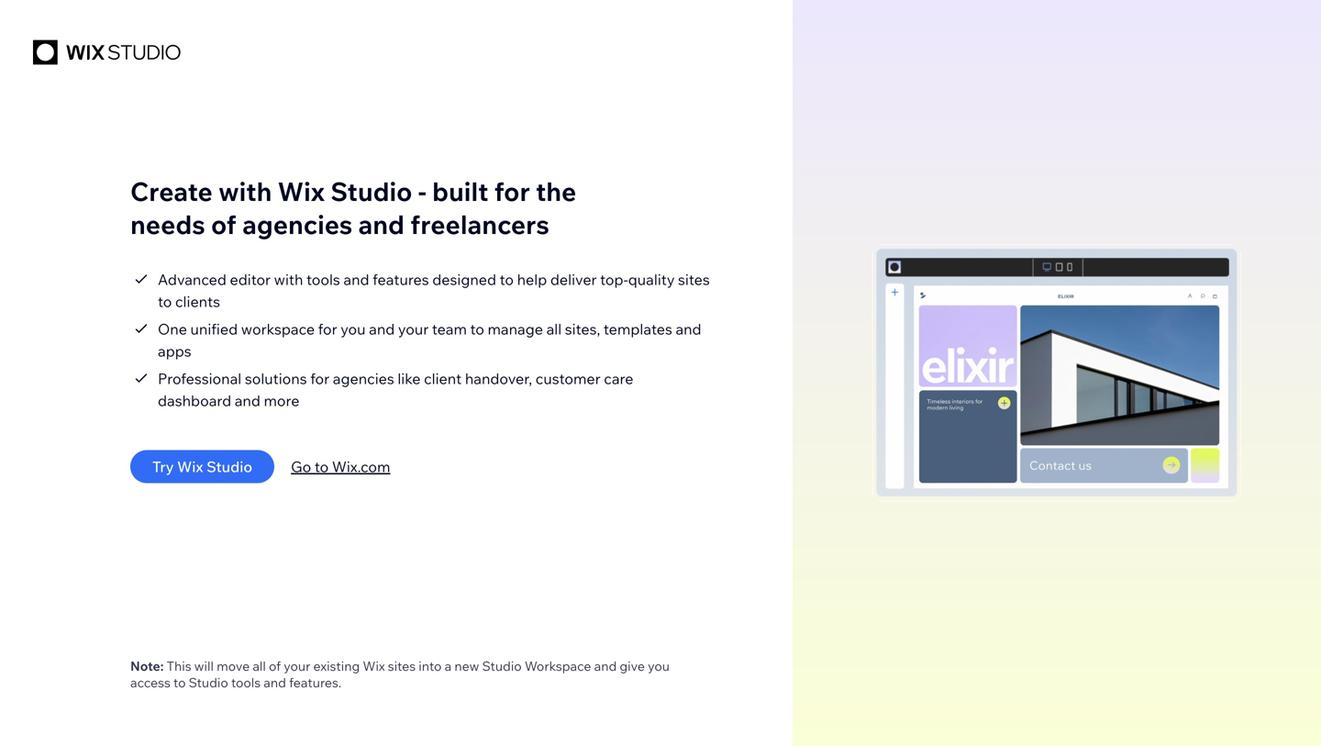 Task type: locate. For each thing, give the bounding box(es) containing it.
customer
[[536, 369, 601, 388]]

1 vertical spatial sites
[[388, 658, 416, 674]]

your left the team at left top
[[398, 320, 429, 338]]

0 horizontal spatial your
[[284, 658, 311, 674]]

1 vertical spatial tools
[[231, 675, 261, 691]]

0 horizontal spatial all
[[253, 658, 266, 674]]

0 vertical spatial for
[[494, 175, 530, 207]]

all left sites,
[[547, 320, 562, 338]]

advanced
[[158, 270, 227, 289]]

and down the features
[[369, 320, 395, 338]]

studio left - in the top of the page
[[331, 175, 413, 207]]

note:
[[130, 658, 164, 674]]

studio right try
[[207, 458, 252, 476]]

0 vertical spatial wix
[[278, 175, 325, 207]]

of right needs
[[211, 208, 237, 240]]

create with wix studio - built for the needs of agencies and freelancers
[[130, 175, 577, 240]]

tools up the workspace
[[307, 270, 340, 289]]

1 horizontal spatial with
[[274, 270, 303, 289]]

1 horizontal spatial tools
[[307, 270, 340, 289]]

0 horizontal spatial sites
[[388, 658, 416, 674]]

1 horizontal spatial all
[[547, 320, 562, 338]]

0 vertical spatial with
[[219, 175, 272, 207]]

0 horizontal spatial you
[[341, 320, 366, 338]]

team
[[432, 320, 467, 338]]

your
[[398, 320, 429, 338], [284, 658, 311, 674]]

1 vertical spatial agencies
[[333, 369, 394, 388]]

you
[[341, 320, 366, 338], [648, 658, 670, 674]]

to right go
[[315, 458, 329, 476]]

clients
[[175, 292, 220, 311]]

all
[[547, 320, 562, 338], [253, 658, 266, 674]]

for right the workspace
[[318, 320, 337, 338]]

you right the workspace
[[341, 320, 366, 338]]

for left the the
[[494, 175, 530, 207]]

editor
[[230, 270, 271, 289]]

for inside create with wix studio - built for the needs of agencies and freelancers
[[494, 175, 530, 207]]

features.
[[289, 675, 342, 691]]

give
[[620, 658, 645, 674]]

one
[[158, 320, 187, 338]]

all inside the advanced editor with tools and features designed to help deliver top-quality sites to clients one unified workspace for you and your team to manage all sites, templates and apps professional solutions for agencies like client handover, customer care dashboard and more
[[547, 320, 562, 338]]

freelancers
[[410, 208, 550, 240]]

tools down move
[[231, 675, 261, 691]]

features
[[373, 270, 429, 289]]

for
[[494, 175, 530, 207], [318, 320, 337, 338], [310, 369, 330, 388]]

1 vertical spatial your
[[284, 658, 311, 674]]

sites right quality
[[678, 270, 710, 289]]

access
[[130, 675, 171, 691]]

built
[[432, 175, 489, 207]]

with right create
[[219, 175, 272, 207]]

dashboard
[[158, 391, 231, 410]]

0 vertical spatial your
[[398, 320, 429, 338]]

0 vertical spatial tools
[[307, 270, 340, 289]]

1 vertical spatial of
[[269, 658, 281, 674]]

agencies left like
[[333, 369, 394, 388]]

studio
[[331, 175, 413, 207], [207, 458, 252, 476], [482, 658, 522, 674], [189, 675, 228, 691]]

1 vertical spatial you
[[648, 658, 670, 674]]

to up one
[[158, 292, 172, 311]]

agencies
[[242, 208, 353, 240], [333, 369, 394, 388]]

1 horizontal spatial sites
[[678, 270, 710, 289]]

into
[[419, 658, 442, 674]]

top-
[[600, 270, 628, 289]]

of right move
[[269, 658, 281, 674]]

0 vertical spatial sites
[[678, 270, 710, 289]]

and up the features
[[358, 208, 405, 240]]

0 vertical spatial you
[[341, 320, 366, 338]]

0 horizontal spatial tools
[[231, 675, 261, 691]]

all inside this will move all of your existing wix sites into a new studio workspace and give you access to studio tools and features.
[[253, 658, 266, 674]]

try wix studio button
[[130, 450, 275, 483]]

with right the editor on the top left of page
[[274, 270, 303, 289]]

1 vertical spatial all
[[253, 658, 266, 674]]

agencies up the editor on the top left of page
[[242, 208, 353, 240]]

0 vertical spatial agencies
[[242, 208, 353, 240]]

this will move all of your existing wix sites into a new studio workspace and give you access to studio tools and features.
[[130, 658, 670, 691]]

sites inside this will move all of your existing wix sites into a new studio workspace and give you access to studio tools and features.
[[388, 658, 416, 674]]

quality
[[628, 270, 675, 289]]

of
[[211, 208, 237, 240], [269, 658, 281, 674]]

go to wix.com
[[291, 458, 390, 476]]

and left features. at the bottom
[[264, 675, 286, 691]]

tools
[[307, 270, 340, 289], [231, 675, 261, 691]]

of inside create with wix studio - built for the needs of agencies and freelancers
[[211, 208, 237, 240]]

2 vertical spatial wix
[[363, 658, 385, 674]]

handover,
[[465, 369, 532, 388]]

agencies inside the advanced editor with tools and features designed to help deliver top-quality sites to clients one unified workspace for you and your team to manage all sites, templates and apps professional solutions for agencies like client handover, customer care dashboard and more
[[333, 369, 394, 388]]

0 vertical spatial of
[[211, 208, 237, 240]]

1 horizontal spatial wix
[[278, 175, 325, 207]]

wix inside create with wix studio - built for the needs of agencies and freelancers
[[278, 175, 325, 207]]

for right solutions
[[310, 369, 330, 388]]

0 horizontal spatial of
[[211, 208, 237, 240]]

1 vertical spatial wix
[[177, 458, 203, 476]]

of inside this will move all of your existing wix sites into a new studio workspace and give you access to studio tools and features.
[[269, 658, 281, 674]]

and
[[358, 208, 405, 240], [344, 270, 369, 289], [369, 320, 395, 338], [676, 320, 702, 338], [235, 391, 261, 410], [594, 658, 617, 674], [264, 675, 286, 691]]

0 horizontal spatial wix
[[177, 458, 203, 476]]

advanced editor with tools and features designed to help deliver top-quality sites to clients one unified workspace for you and your team to manage all sites, templates and apps professional solutions for agencies like client handover, customer care dashboard and more
[[158, 270, 710, 410]]

2 horizontal spatial wix
[[363, 658, 385, 674]]

wix
[[278, 175, 325, 207], [177, 458, 203, 476], [363, 658, 385, 674]]

agencies inside create with wix studio - built for the needs of agencies and freelancers
[[242, 208, 353, 240]]

try
[[152, 458, 174, 476]]

to
[[500, 270, 514, 289], [158, 292, 172, 311], [470, 320, 484, 338], [315, 458, 329, 476], [173, 675, 186, 691]]

1 horizontal spatial your
[[398, 320, 429, 338]]

1 horizontal spatial you
[[648, 658, 670, 674]]

go
[[291, 458, 311, 476]]

0 horizontal spatial with
[[219, 175, 272, 207]]

with
[[219, 175, 272, 207], [274, 270, 303, 289]]

all right move
[[253, 658, 266, 674]]

workspace
[[241, 320, 315, 338]]

1 vertical spatial with
[[274, 270, 303, 289]]

-
[[418, 175, 427, 207]]

sites
[[678, 270, 710, 289], [388, 658, 416, 674]]

with inside the advanced editor with tools and features designed to help deliver top-quality sites to clients one unified workspace for you and your team to manage all sites, templates and apps professional solutions for agencies like client handover, customer care dashboard and more
[[274, 270, 303, 289]]

studio inside create with wix studio - built for the needs of agencies and freelancers
[[331, 175, 413, 207]]

studio inside button
[[207, 458, 252, 476]]

to down the this
[[173, 675, 186, 691]]

sites inside the advanced editor with tools and features designed to help deliver top-quality sites to clients one unified workspace for you and your team to manage all sites, templates and apps professional solutions for agencies like client handover, customer care dashboard and more
[[678, 270, 710, 289]]

0 vertical spatial all
[[547, 320, 562, 338]]

1 horizontal spatial of
[[269, 658, 281, 674]]

your inside this will move all of your existing wix sites into a new studio workspace and give you access to studio tools and features.
[[284, 658, 311, 674]]

needs
[[130, 208, 205, 240]]

sites left the into
[[388, 658, 416, 674]]

you right give
[[648, 658, 670, 674]]

to inside button
[[315, 458, 329, 476]]

your up features. at the bottom
[[284, 658, 311, 674]]

1 vertical spatial for
[[318, 320, 337, 338]]

to right the team at left top
[[470, 320, 484, 338]]



Task type: vqa. For each thing, say whether or not it's contained in the screenshot.
the needs on the top left of the page
yes



Task type: describe. For each thing, give the bounding box(es) containing it.
like
[[398, 369, 421, 388]]

help
[[517, 270, 547, 289]]

professional
[[158, 369, 242, 388]]

more
[[264, 391, 300, 410]]

client
[[424, 369, 462, 388]]

and right templates on the top of the page
[[676, 320, 702, 338]]

solutions
[[245, 369, 307, 388]]

go to wix.com button
[[291, 456, 390, 478]]

create
[[130, 175, 213, 207]]

you inside the advanced editor with tools and features designed to help deliver top-quality sites to clients one unified workspace for you and your team to manage all sites, templates and apps professional solutions for agencies like client handover, customer care dashboard and more
[[341, 320, 366, 338]]

new
[[455, 658, 479, 674]]

wix.com
[[332, 458, 390, 476]]

existing
[[313, 658, 360, 674]]

you inside this will move all of your existing wix sites into a new studio workspace and give you access to studio tools and features.
[[648, 658, 670, 674]]

designed
[[432, 270, 497, 289]]

and left give
[[594, 658, 617, 674]]

this
[[167, 658, 191, 674]]

and left the features
[[344, 270, 369, 289]]

studio right new
[[482, 658, 522, 674]]

and left the more
[[235, 391, 261, 410]]

to inside this will move all of your existing wix sites into a new studio workspace and give you access to studio tools and features.
[[173, 675, 186, 691]]

try wix studio
[[152, 458, 252, 476]]

manage
[[488, 320, 543, 338]]

sites,
[[565, 320, 601, 338]]

apps
[[158, 342, 191, 360]]

your inside the advanced editor with tools and features designed to help deliver top-quality sites to clients one unified workspace for you and your team to manage all sites, templates and apps professional solutions for agencies like client handover, customer care dashboard and more
[[398, 320, 429, 338]]

move
[[217, 658, 250, 674]]

tools inside this will move all of your existing wix sites into a new studio workspace and give you access to studio tools and features.
[[231, 675, 261, 691]]

wix inside this will move all of your existing wix sites into a new studio workspace and give you access to studio tools and features.
[[363, 658, 385, 674]]

a
[[445, 658, 452, 674]]

templates
[[604, 320, 673, 338]]

unified
[[190, 320, 238, 338]]

to left help
[[500, 270, 514, 289]]

wix inside button
[[177, 458, 203, 476]]

workspace
[[525, 658, 591, 674]]

2 vertical spatial for
[[310, 369, 330, 388]]

the
[[536, 175, 577, 207]]

tools inside the advanced editor with tools and features designed to help deliver top-quality sites to clients one unified workspace for you and your team to manage all sites, templates and apps professional solutions for agencies like client handover, customer care dashboard and more
[[307, 270, 340, 289]]

with inside create with wix studio - built for the needs of agencies and freelancers
[[219, 175, 272, 207]]

studio down will
[[189, 675, 228, 691]]

deliver
[[551, 270, 597, 289]]

and inside create with wix studio - built for the needs of agencies and freelancers
[[358, 208, 405, 240]]

will
[[194, 658, 214, 674]]

care
[[604, 369, 634, 388]]



